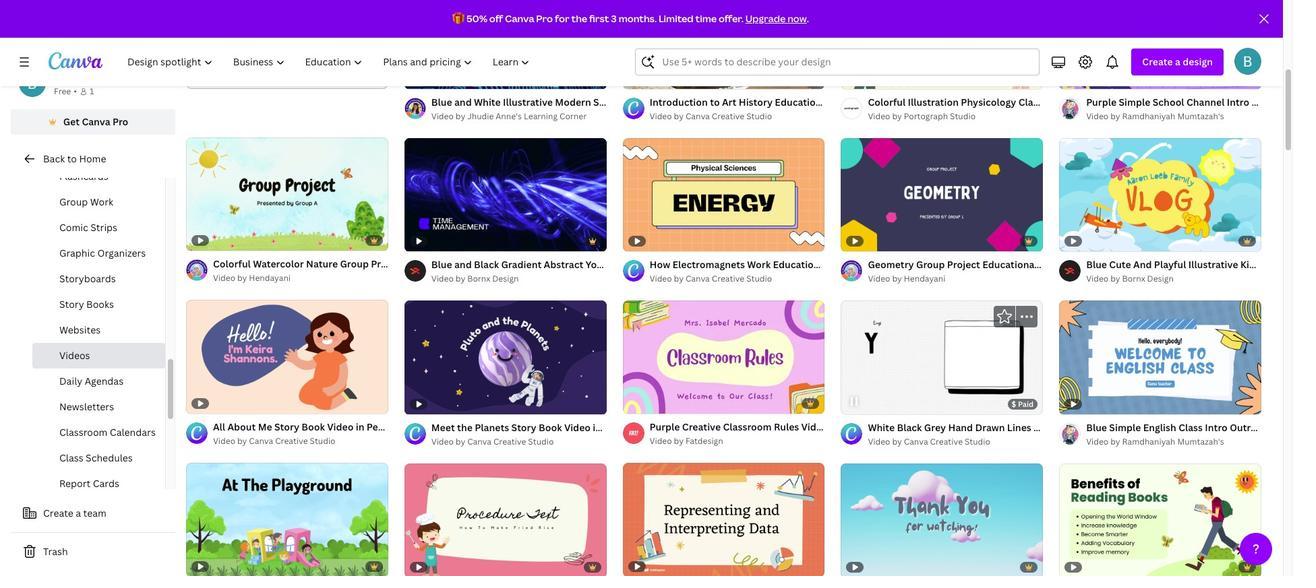 Task type: vqa. For each thing, say whether or not it's contained in the screenshot.


Task type: describe. For each thing, give the bounding box(es) containing it.
simple for purple
[[1119, 95, 1151, 108]]

blue for blue and black gradient abstract youtube intro video
[[431, 258, 452, 271]]

purple simple school channel intro outro you video by ramdhaniyah mumtazah's
[[1086, 95, 1293, 122]]

newsletters
[[59, 400, 114, 413]]

canva inside "white black grey hand drawn lines explainer educational video video by canva creative studio"
[[904, 436, 928, 448]]

educational for blank
[[279, 41, 334, 54]]

1 for 1 of 7
[[632, 398, 636, 408]]

storyboards
[[59, 272, 116, 285]]

video by canva creative studio link for meet the planets story book video in dark blue violet 3d style
[[431, 435, 607, 449]]

1 of 7 link
[[623, 301, 825, 414]]

video by ramdhaniyah mumtazah's link for english
[[1086, 435, 1261, 449]]

purple simple school channel intro outro you link
[[1086, 95, 1293, 110]]

blue inside meet the planets story book video in dark blue violet 3d style video by canva creative studio
[[627, 421, 648, 434]]

upgrade
[[745, 12, 786, 25]]

blue and black gradient abstract youtube intro video link
[[431, 258, 679, 273]]

project inside colorful  watercolor nature  group project education video video by hendayani
[[371, 258, 404, 271]]

classroom calendars
[[59, 426, 156, 439]]

all
[[213, 421, 225, 433]]

cute
[[1109, 258, 1131, 271]]

blue for blue and white illustrative modern science and technology education video
[[431, 95, 452, 108]]

brad klo image
[[1235, 48, 1261, 75]]

report cards link
[[32, 471, 165, 497]]

geometry group project educational video in flat graphic style link
[[868, 258, 1161, 273]]

work
[[90, 196, 113, 208]]

bornx inside blue cute and playful illustrative kids bumpe video by bornx design
[[1122, 273, 1145, 285]]

videos
[[59, 349, 90, 362]]

flat
[[1079, 258, 1097, 271]]

youtube
[[1259, 421, 1293, 434]]

agendas
[[85, 375, 123, 388]]

daily
[[59, 375, 82, 388]]

video by fatdesign link
[[650, 435, 825, 448]]

book for planets
[[539, 421, 562, 434]]

comic strips link
[[32, 215, 165, 241]]

creative inside all about me story book video in peach dark blue orange illustrative style video by canva creative studio
[[275, 435, 308, 447]]

you
[[1281, 95, 1293, 108]]

rules
[[774, 421, 799, 434]]

Search search field
[[662, 49, 1031, 75]]

education inside blue and white illustrative modern science and technology education video video by jhudie anne's learning corner
[[706, 95, 753, 108]]

school
[[1153, 95, 1184, 108]]

strips
[[91, 221, 117, 234]]

in for all about me story book video in peach dark blue orange illustrative style
[[356, 421, 364, 433]]

canva inside button
[[82, 115, 110, 128]]

planets
[[475, 421, 509, 434]]

calendars
[[110, 426, 156, 439]]

a for design
[[1175, 55, 1181, 68]]

hendayani inside geometry group project educational video in flat graphic style video by hendayani
[[904, 273, 946, 285]]

illustrative inside blue and white illustrative modern science and technology education video video by jhudie anne's learning corner
[[503, 95, 553, 108]]

$ paid
[[1012, 399, 1034, 409]]

flashcards link
[[32, 164, 165, 189]]

get canva pro button
[[11, 109, 175, 135]]

purple for purple creative classroom rules video
[[650, 421, 680, 434]]

create a team button
[[11, 500, 175, 527]]

by inside all about me story book video in peach dark blue orange illustrative style video by canva creative studio
[[237, 435, 247, 447]]

video by bornx design link for playful
[[1086, 273, 1261, 286]]

bumpe
[[1262, 258, 1293, 271]]

by inside blue and white illustrative modern science and technology education video video by jhudie anne's learning corner
[[456, 110, 465, 122]]

video inside blue cute and playful illustrative kids bumpe video by bornx design
[[1086, 273, 1109, 285]]

story inside 'link'
[[59, 298, 84, 311]]

blue for blue cute and playful illustrative kids bumpe
[[1086, 258, 1107, 271]]

now
[[788, 12, 807, 25]]

all about me story book video in peach dark blue orange illustrative style video by canva creative studio
[[213, 421, 555, 447]]

channel
[[1187, 95, 1225, 108]]

daily agendas
[[59, 375, 123, 388]]

by inside blue cute and playful illustrative kids bumpe video by bornx design
[[1111, 273, 1120, 285]]

canva inside all about me story book video in peach dark blue orange illustrative style video by canva creative studio
[[249, 435, 273, 447]]

dark inside all about me story book video in peach dark blue orange illustrative style video by canva creative studio
[[397, 421, 418, 433]]

studio inside meet the planets story book video in dark blue violet 3d style video by canva creative studio
[[528, 436, 554, 448]]

by inside purple creative classroom rules video video by fatdesign
[[674, 436, 684, 447]]

classroom inside purple creative classroom rules video video by fatdesign
[[723, 421, 772, 434]]

home
[[79, 152, 106, 165]]

group inside geometry group project educational video in flat graphic style video by hendayani
[[916, 258, 945, 271]]

websites
[[59, 324, 101, 336]]

peach
[[367, 421, 395, 433]]

by inside meet the planets story book video in dark blue violet 3d style video by canva creative studio
[[456, 436, 465, 448]]

intro for purple simple school channel intro outro you
[[1227, 95, 1250, 108]]

story books link
[[32, 292, 165, 318]]

personal
[[54, 71, 94, 84]]

time
[[695, 12, 717, 25]]

the inside meet the planets story book video in dark blue violet 3d style video by canva creative studio
[[457, 421, 473, 434]]

video by canva creative studio link for all about me story book video in peach dark blue orange illustrative style
[[213, 435, 388, 448]]

get canva pro
[[63, 115, 128, 128]]

months.
[[619, 12, 657, 25]]

geometry group project educational video in flat graphic style video by hendayani
[[868, 258, 1161, 285]]

blue and white illustrative modern science and technology education video link
[[431, 95, 781, 110]]

of
[[638, 398, 645, 408]]

mumtazah's for channel
[[1177, 110, 1224, 122]]

7
[[647, 398, 651, 408]]

and for blue and white illustrative modern science and technology education video
[[454, 95, 472, 108]]

by inside geometry group project educational video in flat graphic style video by hendayani
[[892, 273, 902, 285]]

science
[[593, 95, 629, 108]]

explainer
[[1034, 421, 1077, 434]]

1 video by canva creative studio from the top
[[650, 110, 772, 122]]

hand
[[948, 421, 973, 434]]

in for meet the planets story book video in dark blue violet 3d style
[[593, 421, 601, 434]]

in inside geometry group project educational video in flat graphic style video by hendayani
[[1068, 258, 1077, 271]]

books
[[86, 298, 114, 311]]

storyboards link
[[32, 266, 165, 292]]

back to home link
[[11, 146, 175, 173]]

studio inside "white black grey hand drawn lines explainer educational video video by canva creative studio"
[[965, 436, 990, 448]]

50%
[[467, 12, 487, 25]]

back
[[43, 152, 65, 165]]

video by canva creative studio link for white black grey hand drawn lines explainer educational video
[[868, 435, 1043, 449]]

create a blank educational video
[[212, 41, 362, 54]]

story for meet the planets story book video in dark blue violet 3d style
[[511, 421, 536, 434]]

trash
[[43, 545, 68, 558]]

portograph
[[904, 110, 948, 122]]

$
[[1012, 399, 1016, 409]]

drawn
[[975, 421, 1005, 434]]

geometry
[[868, 258, 914, 271]]

colorful  watercolor nature  group project education video video by hendayani
[[213, 258, 482, 284]]

•
[[74, 86, 77, 97]]

organizers
[[97, 247, 146, 260]]

.
[[807, 12, 809, 25]]

video inside purple simple school channel intro outro you video by ramdhaniyah mumtazah's
[[1086, 110, 1109, 122]]

video by ramdhaniyah mumtazah's link for school
[[1086, 110, 1261, 123]]

illustration
[[908, 95, 959, 108]]

3d
[[680, 421, 693, 434]]

blank
[[253, 41, 277, 54]]

intro for blue simple english class intro outro youtube
[[1205, 421, 1228, 434]]

educational for project
[[983, 258, 1037, 271]]

2 video by canva creative studio from the top
[[650, 273, 772, 285]]

blue and black gradient abstract youtube intro video video by bornx design
[[431, 258, 679, 285]]

colorful for colorful  watercolor nature  group project education video
[[213, 258, 251, 271]]

blue simple english class intro outro youtube link
[[1086, 421, 1293, 435]]

illustrative inside all about me story book video in peach dark blue orange illustrative style video by canva creative studio
[[479, 421, 529, 433]]

creative inside meet the planets story book video in dark blue violet 3d style video by canva creative studio
[[494, 436, 526, 448]]

white black grey hand drawn lines explainer educational video link
[[868, 421, 1162, 435]]

create for create a design
[[1142, 55, 1173, 68]]



Task type: locate. For each thing, give the bounding box(es) containing it.
1 horizontal spatial video by hendayani link
[[868, 273, 1043, 286]]

0 horizontal spatial in
[[356, 421, 364, 433]]

0 vertical spatial education
[[706, 95, 753, 108]]

style inside all about me story book video in peach dark blue orange illustrative style video by canva creative studio
[[531, 421, 555, 433]]

0 vertical spatial white
[[474, 95, 501, 108]]

0 horizontal spatial educational
[[279, 41, 334, 54]]

0 vertical spatial class
[[1019, 95, 1043, 108]]

blue inside 'blue and black gradient abstract youtube intro video video by bornx design'
[[431, 258, 452, 271]]

0 horizontal spatial a
[[76, 507, 81, 520]]

2 horizontal spatial a
[[1175, 55, 1181, 68]]

white black grey hand drawn lines explainer educational video video by canva creative studio
[[868, 421, 1162, 448]]

a inside dropdown button
[[1175, 55, 1181, 68]]

intro inside purple simple school channel intro outro you video by ramdhaniyah mumtazah's
[[1227, 95, 1250, 108]]

design
[[1183, 55, 1213, 68]]

a left design
[[1175, 55, 1181, 68]]

create
[[212, 41, 243, 54], [1142, 55, 1173, 68], [43, 507, 73, 520]]

mumtazah's
[[1177, 110, 1224, 122], [1177, 436, 1224, 448]]

creative inside "white black grey hand drawn lines explainer educational video video by canva creative studio"
[[930, 436, 963, 448]]

intro inside blue simple english class intro outro youtube video by ramdhaniyah mumtazah's
[[1205, 421, 1228, 434]]

a
[[245, 41, 250, 54], [1175, 55, 1181, 68], [76, 507, 81, 520]]

graphic organizers link
[[32, 241, 165, 266]]

1 horizontal spatial colorful
[[868, 95, 906, 108]]

2 design from the left
[[1147, 273, 1174, 285]]

outro left you
[[1252, 95, 1279, 108]]

newsletters link
[[32, 394, 165, 420]]

1 horizontal spatial style
[[695, 421, 718, 434]]

kids
[[1241, 258, 1260, 271]]

create a team
[[43, 507, 106, 520]]

0 vertical spatial a
[[245, 41, 250, 54]]

the
[[571, 12, 587, 25], [457, 421, 473, 434]]

0 horizontal spatial design
[[492, 273, 519, 285]]

design inside 'blue and black gradient abstract youtube intro video video by bornx design'
[[492, 273, 519, 285]]

group up comic
[[59, 196, 88, 208]]

and up jhudie
[[454, 95, 472, 108]]

book inside all about me story book video in peach dark blue orange illustrative style video by canva creative studio
[[302, 421, 325, 433]]

the right meet
[[457, 421, 473, 434]]

1 vertical spatial white
[[868, 421, 895, 434]]

0 horizontal spatial purple
[[650, 421, 680, 434]]

0 horizontal spatial style
[[531, 421, 555, 433]]

1 horizontal spatial group
[[340, 258, 369, 271]]

0 vertical spatial ramdhaniyah
[[1122, 110, 1176, 122]]

0 horizontal spatial group
[[59, 196, 88, 208]]

video by ramdhaniyah mumtazah's link down english
[[1086, 435, 1261, 449]]

simple for blue
[[1109, 421, 1141, 434]]

outro inside blue simple english class intro outro youtube video by ramdhaniyah mumtazah's
[[1230, 421, 1257, 434]]

1 vertical spatial colorful
[[213, 258, 251, 271]]

back to home
[[43, 152, 106, 165]]

youtube
[[586, 258, 625, 271]]

story up websites
[[59, 298, 84, 311]]

grey
[[924, 421, 946, 434]]

illustrative inside blue cute and playful illustrative kids bumpe video by bornx design
[[1188, 258, 1238, 271]]

0 horizontal spatial project
[[371, 258, 404, 271]]

colorful inside colorful  watercolor nature  group project education video video by hendayani
[[213, 258, 251, 271]]

1 horizontal spatial graphic
[[1099, 258, 1135, 271]]

ramdhaniyah for english
[[1122, 436, 1176, 448]]

purple left school
[[1086, 95, 1117, 108]]

hendayani down watercolor
[[249, 273, 291, 284]]

1 horizontal spatial white
[[868, 421, 895, 434]]

0 horizontal spatial white
[[474, 95, 501, 108]]

class for physicology
[[1019, 95, 1043, 108]]

book right planets
[[539, 421, 562, 434]]

2 vertical spatial illustrative
[[479, 421, 529, 433]]

design inside blue cute and playful illustrative kids bumpe video by bornx design
[[1147, 273, 1174, 285]]

1 horizontal spatial education
[[706, 95, 753, 108]]

create a blank educational video link
[[186, 0, 388, 89]]

simple inside blue simple english class intro outro youtube video by ramdhaniyah mumtazah's
[[1109, 421, 1141, 434]]

video by ramdhaniyah mumtazah's link down school
[[1086, 110, 1261, 123]]

0 horizontal spatial dark
[[397, 421, 418, 433]]

to
[[67, 152, 77, 165]]

pro
[[536, 12, 553, 25], [113, 115, 128, 128]]

by inside "white black grey hand drawn lines explainer educational video video by canva creative studio"
[[892, 436, 902, 448]]

by inside 'colorful illustration physicology class intro video video by portograph studio'
[[892, 110, 902, 122]]

story inside meet the planets story book video in dark blue violet 3d style video by canva creative studio
[[511, 421, 536, 434]]

and for blue and black gradient abstract youtube intro video
[[454, 258, 472, 271]]

2 horizontal spatial style
[[1137, 258, 1161, 271]]

🎁 50% off canva pro for the first 3 months. limited time offer. upgrade now .
[[452, 12, 809, 25]]

purple inside purple simple school channel intro outro you video by ramdhaniyah mumtazah's
[[1086, 95, 1117, 108]]

1 vertical spatial pro
[[113, 115, 128, 128]]

class inside blue simple english class intro outro youtube video by ramdhaniyah mumtazah's
[[1179, 421, 1203, 434]]

intro inside 'blue and black gradient abstract youtube intro video video by bornx design'
[[628, 258, 650, 271]]

pro inside button
[[113, 115, 128, 128]]

purple for purple simple school channel intro outro you
[[1086, 95, 1117, 108]]

white left grey
[[868, 421, 895, 434]]

video by canva creative studio
[[650, 110, 772, 122], [650, 273, 772, 285]]

blue inside blue cute and playful illustrative kids bumpe video by bornx design
[[1086, 258, 1107, 271]]

1 vertical spatial educational
[[983, 258, 1037, 271]]

outro for youtube
[[1230, 421, 1257, 434]]

studio
[[746, 110, 772, 122], [950, 110, 976, 122], [746, 273, 772, 285], [310, 435, 335, 447], [528, 436, 554, 448], [965, 436, 990, 448]]

meet
[[431, 421, 455, 434]]

simple inside purple simple school channel intro outro you video by ramdhaniyah mumtazah's
[[1119, 95, 1151, 108]]

watercolor
[[253, 258, 304, 271]]

design down the playful
[[1147, 273, 1174, 285]]

ramdhaniyah inside blue simple english class intro outro youtube video by ramdhaniyah mumtazah's
[[1122, 436, 1176, 448]]

class right physicology
[[1019, 95, 1043, 108]]

2 horizontal spatial create
[[1142, 55, 1173, 68]]

0 vertical spatial video by ramdhaniyah mumtazah's link
[[1086, 110, 1261, 123]]

for
[[555, 12, 569, 25]]

1 vertical spatial video by canva creative studio
[[650, 273, 772, 285]]

1 vertical spatial class
[[1179, 421, 1203, 434]]

meet the planets story book video in dark blue violet 3d style video by canva creative studio
[[431, 421, 718, 448]]

book inside meet the planets story book video in dark blue violet 3d style video by canva creative studio
[[539, 421, 562, 434]]

create inside create a blank educational video element
[[212, 41, 243, 54]]

project
[[371, 258, 404, 271], [947, 258, 980, 271]]

class up report
[[59, 452, 83, 465]]

1 horizontal spatial pro
[[536, 12, 553, 25]]

style up fatdesign
[[695, 421, 718, 434]]

2 horizontal spatial educational
[[1079, 421, 1134, 434]]

0 vertical spatial video by canva creative studio
[[650, 110, 772, 122]]

0 vertical spatial educational
[[279, 41, 334, 54]]

1 horizontal spatial dark
[[604, 421, 625, 434]]

1 video by ramdhaniyah mumtazah's link from the top
[[1086, 110, 1261, 123]]

group right geometry at the right top of page
[[916, 258, 945, 271]]

simple left school
[[1119, 95, 1151, 108]]

1 horizontal spatial book
[[539, 421, 562, 434]]

2 bornx from the left
[[1122, 273, 1145, 285]]

white inside "white black grey hand drawn lines explainer educational video video by canva creative studio"
[[868, 421, 895, 434]]

blue simple english class intro outro youtube video by ramdhaniyah mumtazah's
[[1086, 421, 1293, 448]]

purple creative classroom rules video video by fatdesign
[[650, 421, 828, 447]]

colorful for colorful illustration physicology class intro video
[[868, 95, 906, 108]]

2 vertical spatial class
[[59, 452, 83, 465]]

1 vertical spatial illustrative
[[1188, 258, 1238, 271]]

0 horizontal spatial the
[[457, 421, 473, 434]]

2 ramdhaniyah from the top
[[1122, 436, 1176, 448]]

1 horizontal spatial purple
[[1086, 95, 1117, 108]]

educational
[[279, 41, 334, 54], [983, 258, 1037, 271], [1079, 421, 1134, 434]]

video by hendayani link down nature
[[213, 272, 388, 285]]

1 video by bornx design link from the left
[[431, 273, 607, 286]]

daily agendas link
[[32, 369, 165, 394]]

create down report
[[43, 507, 73, 520]]

get
[[63, 115, 80, 128]]

create a blank educational video element
[[186, 0, 388, 89]]

limited
[[659, 12, 694, 25]]

2 video by ramdhaniyah mumtazah's link from the top
[[1086, 435, 1261, 449]]

purple creative classroom rules video link
[[650, 420, 828, 435]]

report
[[59, 477, 91, 490]]

off
[[489, 12, 503, 25]]

about
[[227, 421, 256, 433]]

classroom down newsletters
[[59, 426, 107, 439]]

style inside meet the planets story book video in dark blue violet 3d style video by canva creative studio
[[695, 421, 718, 434]]

0 vertical spatial the
[[571, 12, 587, 25]]

1 vertical spatial black
[[897, 421, 922, 434]]

creative
[[712, 110, 744, 122], [712, 273, 744, 285], [682, 421, 721, 434], [275, 435, 308, 447], [494, 436, 526, 448], [930, 436, 963, 448]]

white inside blue and white illustrative modern science and technology education video video by jhudie anne's learning corner
[[474, 95, 501, 108]]

first
[[589, 12, 609, 25]]

1 horizontal spatial bornx
[[1122, 273, 1145, 285]]

a left blank
[[245, 41, 250, 54]]

class
[[1019, 95, 1043, 108], [1179, 421, 1203, 434], [59, 452, 83, 465]]

schedules
[[86, 452, 133, 465]]

blue for blue simple english class intro outro youtube
[[1086, 421, 1107, 434]]

graphic right flat
[[1099, 258, 1135, 271]]

video by bornx design link down gradient
[[431, 273, 607, 286]]

outro left youtube
[[1230, 421, 1257, 434]]

and left gradient
[[454, 258, 472, 271]]

create a design
[[1142, 55, 1213, 68]]

story right me
[[274, 421, 299, 433]]

project inside geometry group project educational video in flat graphic style video by hendayani
[[947, 258, 980, 271]]

hendayani inside colorful  watercolor nature  group project education video video by hendayani
[[249, 273, 291, 284]]

pro up back to home link
[[113, 115, 128, 128]]

story inside all about me story book video in peach dark blue orange illustrative style video by canva creative studio
[[274, 421, 299, 433]]

a for team
[[76, 507, 81, 520]]

style right cute on the top of page
[[1137, 258, 1161, 271]]

video by hendayani link down geometry at the right top of page
[[868, 273, 1043, 286]]

educational inside "white black grey hand drawn lines explainer educational video video by canva creative studio"
[[1079, 421, 1134, 434]]

classroom calendars link
[[32, 420, 165, 446]]

black left gradient
[[474, 258, 499, 271]]

colorful inside 'colorful illustration physicology class intro video video by portograph studio'
[[868, 95, 906, 108]]

simple left english
[[1109, 421, 1141, 434]]

by inside purple simple school channel intro outro you video by ramdhaniyah mumtazah's
[[1111, 110, 1120, 122]]

blue and white illustrative modern science and technology education video video by jhudie anne's learning corner
[[431, 95, 781, 122]]

illustrative left kids
[[1188, 258, 1238, 271]]

style inside geometry group project educational video in flat graphic style video by hendayani
[[1137, 258, 1161, 271]]

0 horizontal spatial book
[[302, 421, 325, 433]]

in inside all about me story book video in peach dark blue orange illustrative style video by canva creative studio
[[356, 421, 364, 433]]

1 vertical spatial purple
[[650, 421, 680, 434]]

by inside blue simple english class intro outro youtube video by ramdhaniyah mumtazah's
[[1111, 436, 1120, 448]]

1 horizontal spatial story
[[274, 421, 299, 433]]

ramdhaniyah inside purple simple school channel intro outro you video by ramdhaniyah mumtazah's
[[1122, 110, 1176, 122]]

0 vertical spatial outro
[[1252, 95, 1279, 108]]

me
[[258, 421, 272, 433]]

0 horizontal spatial classroom
[[59, 426, 107, 439]]

create inside create a team button
[[43, 507, 73, 520]]

1 vertical spatial ramdhaniyah
[[1122, 436, 1176, 448]]

0 horizontal spatial colorful
[[213, 258, 251, 271]]

0 vertical spatial black
[[474, 258, 499, 271]]

book for me
[[302, 421, 325, 433]]

video by bornx design link down the playful
[[1086, 273, 1261, 286]]

video by canva creative studio link
[[650, 110, 825, 123], [650, 273, 825, 286], [213, 435, 388, 448], [431, 435, 607, 449], [868, 435, 1043, 449]]

and right the science
[[631, 95, 649, 108]]

story books
[[59, 298, 114, 311]]

white up jhudie
[[474, 95, 501, 108]]

comic
[[59, 221, 88, 234]]

and
[[1133, 258, 1152, 271]]

education inside colorful  watercolor nature  group project education video video by hendayani
[[406, 258, 453, 271]]

free
[[54, 86, 71, 97]]

dark inside meet the planets story book video in dark blue violet 3d style video by canva creative studio
[[604, 421, 625, 434]]

1 vertical spatial mumtazah's
[[1177, 436, 1224, 448]]

0 horizontal spatial graphic
[[59, 247, 95, 260]]

style
[[1137, 258, 1161, 271], [531, 421, 555, 433], [695, 421, 718, 434]]

ramdhaniyah down school
[[1122, 110, 1176, 122]]

2 mumtazah's from the top
[[1177, 436, 1224, 448]]

playful
[[1154, 258, 1186, 271]]

mumtazah's for class
[[1177, 436, 1224, 448]]

mumtazah's down blue simple english class intro outro youtube link
[[1177, 436, 1224, 448]]

ramdhaniyah
[[1122, 110, 1176, 122], [1122, 436, 1176, 448]]

top level navigation element
[[119, 49, 542, 76]]

0 horizontal spatial black
[[474, 258, 499, 271]]

gradient
[[501, 258, 542, 271]]

by inside colorful  watercolor nature  group project education video video by hendayani
[[237, 273, 247, 284]]

0 vertical spatial mumtazah's
[[1177, 110, 1224, 122]]

story right planets
[[511, 421, 536, 434]]

2 horizontal spatial class
[[1179, 421, 1203, 434]]

story for all about me story book video in peach dark blue orange illustrative style
[[274, 421, 299, 433]]

black inside 'blue and black gradient abstract youtube intro video video by bornx design'
[[474, 258, 499, 271]]

1 horizontal spatial black
[[897, 421, 922, 434]]

a inside button
[[76, 507, 81, 520]]

class inside "link"
[[59, 452, 83, 465]]

lines
[[1007, 421, 1031, 434]]

video by hendayani link for project
[[868, 273, 1043, 286]]

0 horizontal spatial pro
[[113, 115, 128, 128]]

1 ramdhaniyah from the top
[[1122, 110, 1176, 122]]

0 vertical spatial purple
[[1086, 95, 1117, 108]]

2 vertical spatial educational
[[1079, 421, 1134, 434]]

2 horizontal spatial group
[[916, 258, 945, 271]]

classroom up video by fatdesign 'link' at bottom
[[723, 421, 772, 434]]

class schedules
[[59, 452, 133, 465]]

1 vertical spatial a
[[1175, 55, 1181, 68]]

0 horizontal spatial hendayani
[[249, 273, 291, 284]]

class right english
[[1179, 421, 1203, 434]]

story
[[59, 298, 84, 311], [274, 421, 299, 433], [511, 421, 536, 434]]

1 horizontal spatial in
[[593, 421, 601, 434]]

video by portograph studio link
[[868, 110, 1043, 123]]

colorful  watercolor nature  group project education video link
[[213, 257, 482, 272]]

mumtazah's inside blue simple english class intro outro youtube video by ramdhaniyah mumtazah's
[[1177, 436, 1224, 448]]

the right for
[[571, 12, 587, 25]]

purple
[[1086, 95, 1117, 108], [650, 421, 680, 434]]

ramdhaniyah for school
[[1122, 110, 1176, 122]]

2 horizontal spatial in
[[1068, 258, 1077, 271]]

intro for colorful illustration physicology class intro video
[[1045, 95, 1068, 108]]

illustrative right "orange"
[[479, 421, 529, 433]]

video inside blue simple english class intro outro youtube video by ramdhaniyah mumtazah's
[[1086, 436, 1109, 448]]

video by hendayani link for nature
[[213, 272, 388, 285]]

upgrade now button
[[745, 12, 807, 25]]

1 right the •
[[90, 86, 94, 97]]

educational inside geometry group project educational video in flat graphic style video by hendayani
[[983, 258, 1037, 271]]

blue inside blue and white illustrative modern science and technology education video video by jhudie anne's learning corner
[[431, 95, 452, 108]]

1 horizontal spatial a
[[245, 41, 250, 54]]

purple inside purple creative classroom rules video video by fatdesign
[[650, 421, 680, 434]]

0 vertical spatial pro
[[536, 12, 553, 25]]

purple down 7
[[650, 421, 680, 434]]

in
[[1068, 258, 1077, 271], [356, 421, 364, 433], [593, 421, 601, 434]]

1 design from the left
[[492, 273, 519, 285]]

colorful up portograph
[[868, 95, 906, 108]]

🎁
[[452, 12, 465, 25]]

2 horizontal spatial story
[[511, 421, 536, 434]]

by inside 'blue and black gradient abstract youtube intro video video by bornx design'
[[456, 273, 465, 285]]

2 vertical spatial create
[[43, 507, 73, 520]]

0 horizontal spatial 1
[[90, 86, 94, 97]]

bornx
[[467, 273, 490, 285], [1122, 273, 1145, 285]]

create for create a team
[[43, 507, 73, 520]]

0 vertical spatial 1
[[90, 86, 94, 97]]

1 vertical spatial create
[[1142, 55, 1173, 68]]

intro inside 'colorful illustration physicology class intro video video by portograph studio'
[[1045, 95, 1068, 108]]

orange
[[444, 421, 477, 433]]

creative inside purple creative classroom rules video video by fatdesign
[[682, 421, 721, 434]]

in inside meet the planets story book video in dark blue violet 3d style video by canva creative studio
[[593, 421, 601, 434]]

class inside 'colorful illustration physicology class intro video video by portograph studio'
[[1019, 95, 1043, 108]]

video
[[336, 41, 362, 54], [755, 95, 781, 108], [1070, 95, 1096, 108], [431, 110, 454, 122], [650, 110, 672, 122], [868, 110, 890, 122], [1086, 110, 1109, 122], [455, 258, 482, 271], [652, 258, 679, 271], [1040, 258, 1066, 271], [213, 273, 235, 284], [431, 273, 454, 285], [650, 273, 672, 285], [868, 273, 890, 285], [1086, 273, 1109, 285], [327, 421, 354, 433], [801, 421, 828, 434], [564, 421, 591, 434], [1136, 421, 1162, 434], [213, 435, 235, 447], [650, 436, 672, 447], [431, 436, 454, 448], [868, 436, 890, 448], [1086, 436, 1109, 448]]

illustrative up video by jhudie anne's learning corner "link"
[[503, 95, 553, 108]]

blue inside blue simple english class intro outro youtube video by ramdhaniyah mumtazah's
[[1086, 421, 1107, 434]]

1 horizontal spatial create
[[212, 41, 243, 54]]

all about me story book video in peach dark blue orange illustrative style link
[[213, 420, 555, 435]]

0 horizontal spatial bornx
[[467, 273, 490, 285]]

1 bornx from the left
[[467, 273, 490, 285]]

1 horizontal spatial video by bornx design link
[[1086, 273, 1261, 286]]

ramdhaniyah down english
[[1122, 436, 1176, 448]]

hendayani down geometry at the right top of page
[[904, 273, 946, 285]]

0 vertical spatial create
[[212, 41, 243, 54]]

black left grey
[[897, 421, 922, 434]]

a for blank
[[245, 41, 250, 54]]

0 horizontal spatial create
[[43, 507, 73, 520]]

mumtazah's down channel
[[1177, 110, 1224, 122]]

graphic down comic
[[59, 247, 95, 260]]

pro left for
[[536, 12, 553, 25]]

1 horizontal spatial the
[[571, 12, 587, 25]]

video by bornx design link for gradient
[[431, 273, 607, 286]]

1 vertical spatial education
[[406, 258, 453, 271]]

class schedules link
[[32, 446, 165, 471]]

1 horizontal spatial design
[[1147, 273, 1174, 285]]

group right nature
[[340, 258, 369, 271]]

1 horizontal spatial educational
[[983, 258, 1037, 271]]

black inside "white black grey hand drawn lines explainer educational video video by canva creative studio"
[[897, 421, 922, 434]]

1 vertical spatial video by ramdhaniyah mumtazah's link
[[1086, 435, 1261, 449]]

video by bornx design link
[[431, 273, 607, 286], [1086, 273, 1261, 286]]

1 horizontal spatial 1
[[632, 398, 636, 408]]

2 video by bornx design link from the left
[[1086, 273, 1261, 286]]

0 horizontal spatial class
[[59, 452, 83, 465]]

create inside create a design dropdown button
[[1142, 55, 1173, 68]]

1 for 1
[[90, 86, 94, 97]]

1 mumtazah's from the top
[[1177, 110, 1224, 122]]

0 horizontal spatial story
[[59, 298, 84, 311]]

0 horizontal spatial video by hendayani link
[[213, 272, 388, 285]]

bornx inside 'blue and black gradient abstract youtube intro video video by bornx design'
[[467, 273, 490, 285]]

graphic
[[59, 247, 95, 260], [1099, 258, 1135, 271]]

1 vertical spatial simple
[[1109, 421, 1141, 434]]

1 horizontal spatial project
[[947, 258, 980, 271]]

0 horizontal spatial video by bornx design link
[[431, 273, 607, 286]]

canva inside meet the planets story book video in dark blue violet 3d style video by canva creative studio
[[467, 436, 492, 448]]

a left team
[[76, 507, 81, 520]]

outro for you
[[1252, 95, 1279, 108]]

1 horizontal spatial classroom
[[723, 421, 772, 434]]

outro inside purple simple school channel intro outro you video by ramdhaniyah mumtazah's
[[1252, 95, 1279, 108]]

design down gradient
[[492, 273, 519, 285]]

blue inside all about me story book video in peach dark blue orange illustrative style video by canva creative studio
[[421, 421, 441, 433]]

1 horizontal spatial hendayani
[[904, 273, 946, 285]]

learning
[[524, 110, 558, 122]]

1 vertical spatial 1
[[632, 398, 636, 408]]

None search field
[[635, 49, 1040, 76]]

0 vertical spatial simple
[[1119, 95, 1151, 108]]

colorful illustration physicology class intro video video by portograph studio
[[868, 95, 1096, 122]]

book right me
[[302, 421, 325, 433]]

0 vertical spatial colorful
[[868, 95, 906, 108]]

1 vertical spatial the
[[457, 421, 473, 434]]

meet the planets story book video in dark blue violet 3d style link
[[431, 421, 718, 435]]

book
[[302, 421, 325, 433], [539, 421, 562, 434]]

0 horizontal spatial education
[[406, 258, 453, 271]]

studio inside all about me story book video in peach dark blue orange illustrative style video by canva creative studio
[[310, 435, 335, 447]]

blue cute and playful illustrative kids bumpe video by bornx design
[[1086, 258, 1293, 285]]

create left design
[[1142, 55, 1173, 68]]

create for create a blank educational video
[[212, 41, 243, 54]]

group inside colorful  watercolor nature  group project education video video by hendayani
[[340, 258, 369, 271]]

purple creative classroom rules video image
[[623, 301, 825, 414]]

graphic inside geometry group project educational video in flat graphic style video by hendayani
[[1099, 258, 1135, 271]]

class for english
[[1179, 421, 1203, 434]]

mumtazah's inside purple simple school channel intro outro you video by ramdhaniyah mumtazah's
[[1177, 110, 1224, 122]]

colorful left watercolor
[[213, 258, 251, 271]]

1 left of
[[632, 398, 636, 408]]

2 vertical spatial a
[[76, 507, 81, 520]]

trash link
[[11, 539, 175, 566]]

violet
[[651, 421, 678, 434]]

flashcards
[[59, 170, 108, 183]]

style right planets
[[531, 421, 555, 433]]

studio inside 'colorful illustration physicology class intro video video by portograph studio'
[[950, 110, 976, 122]]

create left blank
[[212, 41, 243, 54]]

outro
[[1252, 95, 1279, 108], [1230, 421, 1257, 434]]

and inside 'blue and black gradient abstract youtube intro video video by bornx design'
[[454, 258, 472, 271]]



